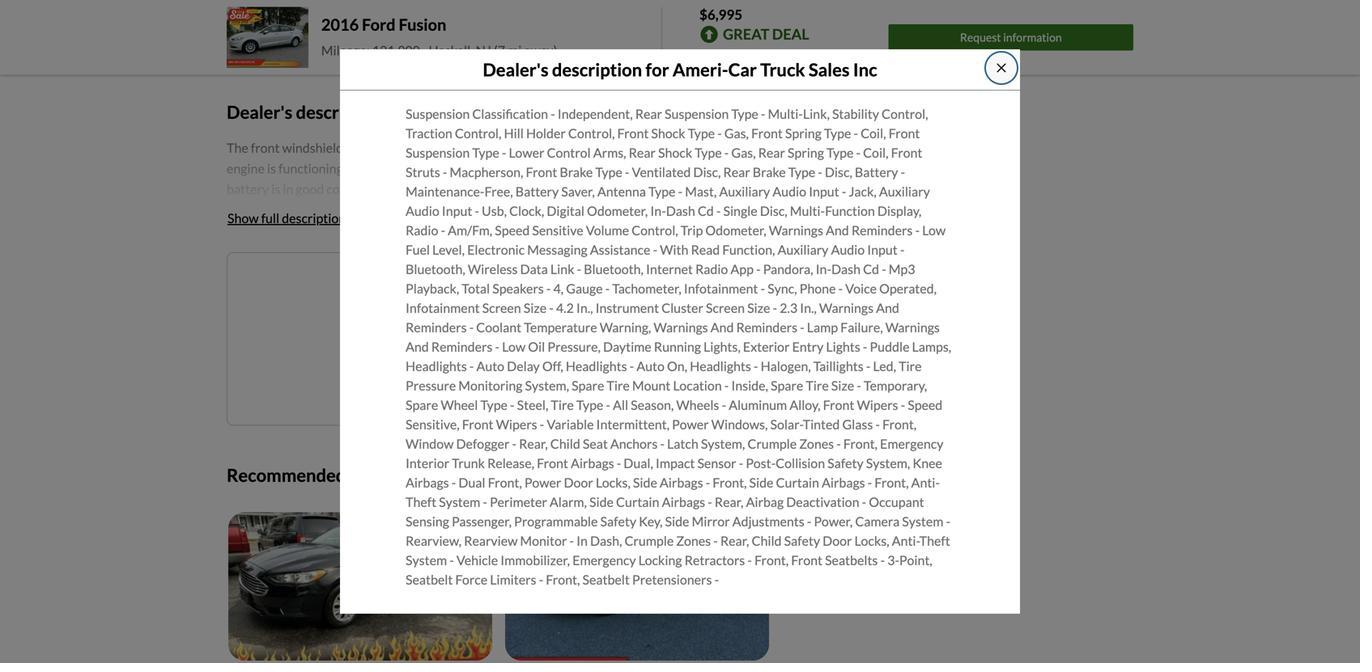 Task type: vqa. For each thing, say whether or not it's contained in the screenshot.
9
no



Task type: describe. For each thing, give the bounding box(es) containing it.
email me button
[[558, 325, 628, 360]]

listings
[[493, 281, 534, 297]]

terms
[[593, 380, 619, 391]]

$6,995
[[699, 6, 742, 23]]

request
[[960, 30, 1001, 44]]

show for show all reviews
[[227, 37, 259, 53]]

scroll right image
[[754, 470, 761, 484]]

1 vertical spatial vehicle
[[348, 202, 388, 218]]

show full description
[[227, 210, 346, 226]]

0 vertical spatial this
[[652, 181, 676, 197]]

$1,802
[[699, 49, 740, 64]]

me for email
[[601, 334, 619, 350]]

0 vertical spatial of
[[452, 281, 464, 297]]

haskell,
[[429, 42, 473, 58]]

reviews
[[277, 37, 321, 53]]

request information button
[[889, 24, 1133, 51]]

nj
[[476, 42, 491, 58]]

0 vertical spatial vehicle
[[679, 181, 718, 197]]

below
[[742, 49, 778, 64]]

had
[[390, 202, 411, 218]]

additional
[[227, 223, 286, 239]]

privacy policy link
[[514, 380, 574, 391]]

with
[[227, 202, 252, 218]]

spare
[[264, 202, 295, 218]]

$1,802 below market
[[699, 49, 821, 64]]

smoothly.
[[658, 161, 713, 176]]

no
[[442, 161, 457, 176]]

front
[[251, 140, 280, 156]]

1 horizontal spatial and
[[575, 380, 591, 391]]

policy
[[548, 380, 574, 391]]

1 horizontal spatial of
[[621, 380, 630, 391]]

new
[[466, 281, 491, 297]]

great deal
[[723, 25, 809, 43]]

market
[[780, 49, 821, 64]]

is up properly
[[346, 140, 355, 156]]

dealer's description for ameri-car truck sales inc
[[483, 59, 877, 80]]

0 horizontal spatial this
[[391, 465, 421, 486]]

me,"
[[424, 380, 442, 391]]

2016 ford fusion image
[[227, 7, 308, 68]]

0 horizontal spatial condition.
[[326, 181, 383, 197]]

is up 'spare'
[[271, 181, 280, 197]]

ford
[[362, 15, 396, 34]]

by
[[557, 181, 570, 197]]

clicking
[[361, 380, 393, 391]]

recommended from this dealer
[[227, 465, 475, 486]]

all
[[261, 37, 274, 53]]

has
[[420, 161, 440, 176]]

shifts
[[597, 161, 628, 176]]

email me
[[567, 334, 619, 350]]

excellent
[[370, 140, 421, 156]]

car
[[409, 181, 427, 197]]

2019 ford fusion image
[[228, 513, 492, 661]]

2 horizontal spatial in
[[622, 140, 632, 156]]

battery
[[227, 181, 269, 197]]

the front windshield is in excellent condition.  the exterior is clean and in good condition.  the engine is functioning properly and has no issues.  the transmission shifts very smoothly.  the battery is in good condition.  the car was previously owned by a non smoker.  this vehicle comes with a spare key.  this vehicle had one previous owner. additional information
[[227, 140, 757, 239]]

issues.
[[459, 161, 496, 176]]

2012 acura tl image
[[505, 513, 769, 661]]

privacy
[[514, 380, 546, 391]]

transmission
[[523, 161, 595, 176]]

2016
[[321, 15, 359, 34]]

"email
[[394, 380, 422, 391]]

mileage:
[[321, 42, 370, 58]]

2 horizontal spatial condition.
[[666, 140, 722, 156]]

by
[[347, 380, 359, 391]]

previous
[[437, 202, 486, 218]]

description for dealer's description for ameri-car truck sales inc
[[552, 59, 642, 80]]

star image
[[227, 4, 241, 17]]

show for show full description
[[227, 210, 259, 226]]

ameri-
[[673, 59, 728, 80]]

functioning
[[279, 161, 343, 176]]

121,900
[[372, 42, 420, 58]]

mi
[[508, 42, 522, 58]]

1 vertical spatial this
[[321, 202, 345, 218]]

inc
[[853, 59, 877, 80]]

0 horizontal spatial good
[[296, 181, 324, 197]]

show full description button
[[227, 201, 347, 236]]

scroll left image
[[706, 470, 713, 484]]

key.
[[297, 202, 319, 218]]

1 vertical spatial a
[[254, 202, 261, 218]]

information
[[288, 223, 356, 239]]

terms of use link
[[593, 380, 648, 391]]

(17
[[286, 3, 305, 19]]

exterior
[[507, 140, 552, 156]]

fusion
[[399, 15, 446, 34]]

our
[[498, 380, 512, 391]]

notify
[[392, 281, 429, 297]]

Email address email field
[[370, 325, 547, 359]]

0 vertical spatial this
[[560, 281, 581, 297]]

truck
[[760, 59, 805, 80]]

show all reviews
[[227, 37, 321, 53]]

to
[[487, 380, 496, 391]]



Task type: locate. For each thing, give the bounding box(es) containing it.
this up the information
[[321, 202, 345, 218]]

2 vertical spatial and
[[575, 380, 591, 391]]

of
[[452, 281, 464, 297], [621, 380, 630, 391]]

2 show from the top
[[227, 210, 259, 226]]

2016 ford fusion mileage: 121,900 · haskell, nj (7 mi away)
[[321, 15, 557, 58]]

0 horizontal spatial a
[[254, 202, 261, 218]]

dealer
[[425, 465, 475, 486]]

0 vertical spatial a
[[573, 181, 579, 197]]

and
[[598, 140, 619, 156], [397, 161, 418, 176], [575, 380, 591, 391]]

show inside button
[[227, 210, 259, 226]]

0 horizontal spatial in
[[283, 181, 293, 197]]

(7
[[494, 42, 505, 58]]

description for dealer's description
[[296, 102, 386, 123]]

use
[[631, 380, 648, 391]]

(17 reviews)
[[286, 3, 355, 19]]

non
[[582, 181, 604, 197]]

engine
[[227, 161, 265, 176]]

2 vertical spatial description
[[282, 210, 346, 226]]

1 vertical spatial this
[[391, 465, 421, 486]]

in
[[357, 140, 368, 156], [622, 140, 632, 156], [283, 181, 293, 197]]

away)
[[524, 42, 557, 58]]

you
[[443, 380, 459, 391]]

1 horizontal spatial this
[[560, 281, 581, 297]]

dealer's
[[483, 59, 549, 80], [227, 102, 292, 123]]

the
[[227, 140, 248, 156], [482, 140, 504, 156], [724, 140, 746, 156], [498, 161, 520, 176], [715, 161, 737, 176], [385, 181, 407, 197]]

email
[[567, 334, 599, 350]]

a left full
[[254, 202, 261, 218]]

1 horizontal spatial me
[[601, 334, 619, 350]]

me
[[431, 281, 449, 297], [601, 334, 619, 350]]

recommended
[[227, 465, 346, 486]]

request information
[[960, 30, 1062, 44]]

a
[[573, 181, 579, 197], [254, 202, 261, 218]]

1 horizontal spatial vehicle
[[679, 181, 718, 197]]

description inside show full description button
[[282, 210, 346, 226]]

a right by
[[573, 181, 579, 197]]

properly
[[346, 161, 394, 176]]

condition. up no
[[424, 140, 480, 156]]

dealer's for dealer's description
[[227, 102, 292, 123]]

car
[[728, 59, 757, 80]]

1 horizontal spatial condition.
[[424, 140, 480, 156]]

great
[[723, 25, 769, 43]]

smoker.
[[606, 181, 650, 197]]

in up properly
[[357, 140, 368, 156]]

vehicle
[[679, 181, 718, 197], [348, 202, 388, 218]]

1 horizontal spatial dealer's
[[483, 59, 549, 80]]

vehicle left had
[[348, 202, 388, 218]]

like
[[537, 281, 557, 297]]

sales
[[809, 59, 850, 80]]

0 horizontal spatial me
[[431, 281, 449, 297]]

of left new
[[452, 281, 464, 297]]

very
[[631, 161, 656, 176]]

this right like
[[560, 281, 581, 297]]

was
[[430, 181, 452, 197]]

good down functioning
[[296, 181, 324, 197]]

this right from
[[391, 465, 421, 486]]

previously
[[454, 181, 513, 197]]

is
[[346, 140, 355, 156], [555, 140, 563, 156], [267, 161, 276, 176], [271, 181, 280, 197]]

owned
[[516, 181, 554, 197]]

in up shifts
[[622, 140, 632, 156]]

me inside button
[[601, 334, 619, 350]]

agree
[[461, 380, 485, 391]]

show all reviews button
[[227, 27, 322, 63]]

1 vertical spatial of
[[621, 380, 630, 391]]

1 horizontal spatial good
[[635, 140, 663, 156]]

vehicle down the smoothly.
[[679, 181, 718, 197]]

in up 'spare'
[[283, 181, 293, 197]]

0 vertical spatial good
[[635, 140, 663, 156]]

dealer's inside dialog
[[483, 59, 549, 80]]

1 horizontal spatial one
[[584, 281, 606, 297]]

show
[[227, 37, 259, 53], [227, 210, 259, 226]]

this down very
[[652, 181, 676, 197]]

for
[[646, 59, 669, 80]]

and right policy
[[575, 380, 591, 391]]

me for notify
[[431, 281, 449, 297]]

condition. up the smoothly.
[[666, 140, 722, 156]]

me right email
[[601, 334, 619, 350]]

is down front
[[267, 161, 276, 176]]

information
[[1003, 30, 1062, 44]]

1 horizontal spatial a
[[573, 181, 579, 197]]

0 horizontal spatial dealer's
[[227, 102, 292, 123]]

dealer's description
[[227, 102, 386, 123]]

is up the transmission
[[555, 140, 563, 156]]

and left has
[[397, 161, 418, 176]]

close modal dealer's description for ameri-car truck sales inc image
[[995, 61, 1008, 74]]

0 horizontal spatial of
[[452, 281, 464, 297]]

1 horizontal spatial in
[[357, 140, 368, 156]]

one
[[414, 202, 435, 218], [584, 281, 606, 297]]

one inside the front windshield is in excellent condition.  the exterior is clean and in good condition.  the engine is functioning properly and has no issues.  the transmission shifts very smoothly.  the battery is in good condition.  the car was previously owned by a non smoker.  this vehicle comes with a spare key.  this vehicle had one previous owner. additional information
[[414, 202, 435, 218]]

notify me of new listings like this one
[[392, 281, 606, 297]]

condition. down properly
[[326, 181, 383, 197]]

good up very
[[635, 140, 663, 156]]

1 vertical spatial show
[[227, 210, 259, 226]]

1 show from the top
[[227, 37, 259, 53]]

show inside button
[[227, 37, 259, 53]]

me right notify
[[431, 281, 449, 297]]

0 vertical spatial one
[[414, 202, 435, 218]]

1 vertical spatial good
[[296, 181, 324, 197]]

1 horizontal spatial this
[[652, 181, 676, 197]]

this
[[560, 281, 581, 297], [391, 465, 421, 486]]

dealer's for dealer's description for ameri-car truck sales inc
[[483, 59, 549, 80]]

1 vertical spatial dealer's
[[227, 102, 292, 123]]

0 horizontal spatial this
[[321, 202, 345, 218]]

one down the car
[[414, 202, 435, 218]]

show left full
[[227, 210, 259, 226]]

·
[[423, 42, 426, 58]]

show left all at the top of page
[[227, 37, 259, 53]]

0 vertical spatial dealer's
[[483, 59, 549, 80]]

clean
[[566, 140, 596, 156]]

1 vertical spatial me
[[601, 334, 619, 350]]

dealer's down mi
[[483, 59, 549, 80]]

good
[[635, 140, 663, 156], [296, 181, 324, 197]]

windshield
[[282, 140, 343, 156]]

1 vertical spatial one
[[584, 281, 606, 297]]

0 vertical spatial description
[[552, 59, 642, 80]]

deal
[[772, 25, 809, 43]]

1 vertical spatial description
[[296, 102, 386, 123]]

dealer's up front
[[227, 102, 292, 123]]

0 horizontal spatial vehicle
[[348, 202, 388, 218]]

description inside dealer's description for ameri-car truck sales inc dialog
[[552, 59, 642, 80]]

0 vertical spatial and
[[598, 140, 619, 156]]

0 vertical spatial me
[[431, 281, 449, 297]]

and up shifts
[[598, 140, 619, 156]]

owner.
[[489, 202, 527, 218]]

from
[[349, 465, 388, 486]]

reviews)
[[307, 3, 355, 19]]

1 vertical spatial and
[[397, 161, 418, 176]]

of left use
[[621, 380, 630, 391]]

.
[[648, 380, 650, 391]]

0 vertical spatial show
[[227, 37, 259, 53]]

full
[[261, 210, 279, 226]]

description
[[552, 59, 642, 80], [296, 102, 386, 123], [282, 210, 346, 226]]

by clicking "email me," you agree to our privacy policy and terms of use .
[[347, 380, 650, 391]]

dealer's description for ameri-car truck sales inc dialog
[[340, 0, 1020, 615]]

2 horizontal spatial and
[[598, 140, 619, 156]]

0 horizontal spatial and
[[397, 161, 418, 176]]

comes
[[721, 181, 757, 197]]

0 horizontal spatial one
[[414, 202, 435, 218]]

one right like
[[584, 281, 606, 297]]



